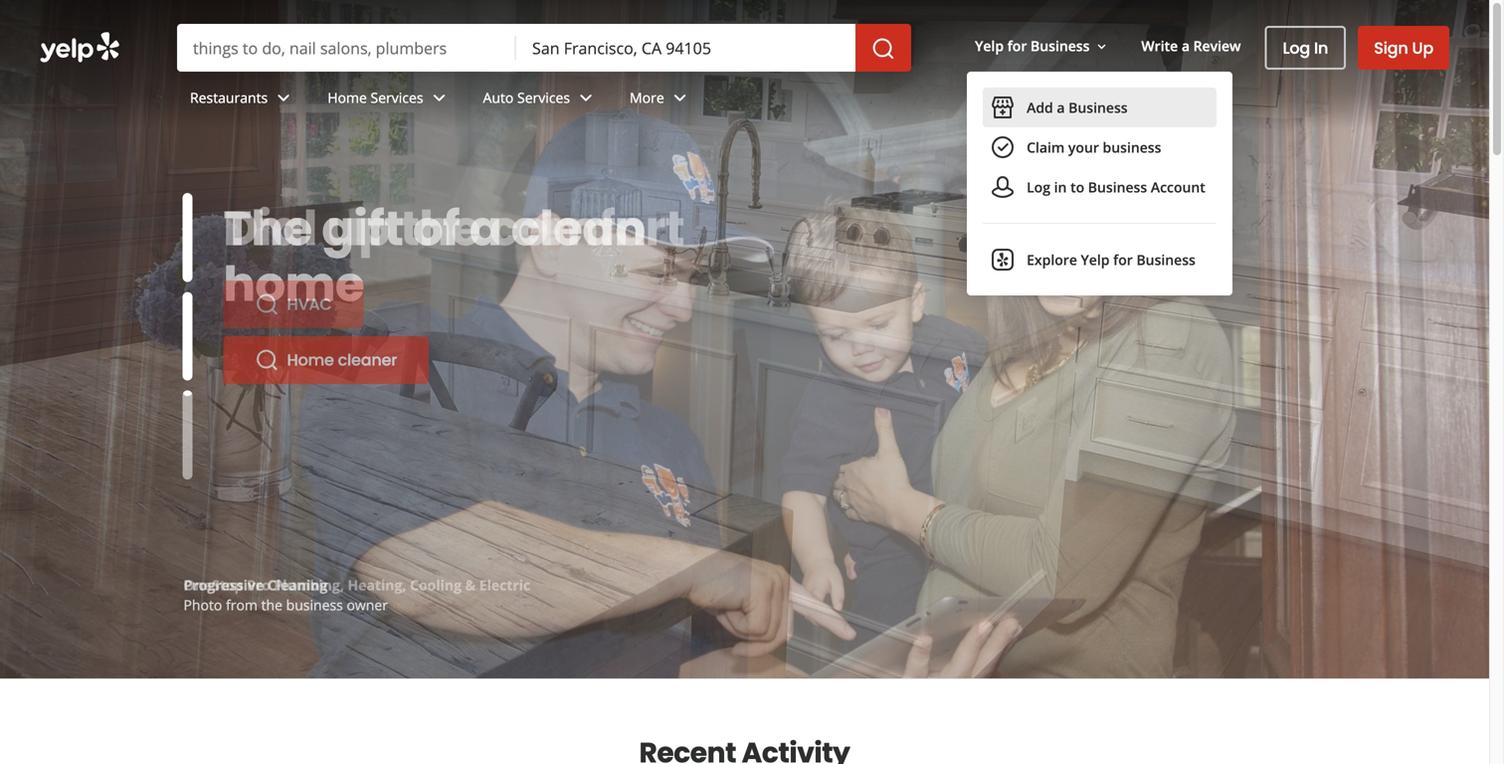 Task type: describe. For each thing, give the bounding box(es) containing it.
up
[[1412, 37, 1434, 59]]

24 chevron down v2 image for more
[[668, 86, 692, 110]]

a for write
[[1182, 36, 1190, 55]]

write a review
[[1142, 36, 1241, 55]]

pro
[[247, 576, 271, 595]]

more link
[[614, 72, 708, 129]]

for inside button
[[1008, 36, 1027, 55]]

to
[[1071, 178, 1085, 197]]

owner inside onestop pro plumbing, heating, cooling & electric photo from the business owner
[[347, 596, 388, 614]]

in
[[1314, 37, 1329, 59]]

the inside progressive cleaning photo from the business owner
[[261, 596, 283, 614]]

up
[[327, 195, 391, 262]]

log in to business account
[[1027, 178, 1206, 197]]

2 select slide image from the top
[[183, 292, 193, 381]]

more
[[630, 88, 664, 107]]

24 yelp for biz v2 image
[[991, 248, 1015, 272]]

electric
[[479, 576, 531, 595]]

home services link
[[312, 72, 467, 129]]

services for home services
[[371, 88, 423, 107]]

none field near
[[532, 37, 840, 59]]

explore
[[1027, 250, 1078, 269]]

business inside add a business "button"
[[1069, 98, 1128, 117]]

dial
[[223, 195, 317, 262]]

progressive
[[184, 576, 264, 595]]

yelp for business
[[975, 36, 1090, 55]]

business inside onestop pro plumbing, heating, cooling & electric photo from the business owner
[[286, 596, 343, 614]]

log for log in
[[1283, 37, 1311, 59]]

restaurants link
[[174, 72, 312, 129]]

24 friends v2 image
[[991, 175, 1015, 199]]

in
[[1054, 178, 1067, 197]]

log in
[[1283, 37, 1329, 59]]

24 chevron down v2 image for home services
[[427, 86, 451, 110]]

from inside onestop pro plumbing, heating, cooling & electric photo from the business owner
[[226, 596, 258, 614]]

24 search v2 image
[[255, 348, 279, 372]]

cleaning
[[268, 576, 328, 595]]

comfort
[[490, 195, 685, 262]]

claim your business
[[1027, 138, 1162, 157]]

write
[[1142, 36, 1178, 55]]

cooling
[[410, 576, 462, 595]]

16 chevron down v2 image
[[1094, 39, 1110, 55]]

log in button
[[1265, 26, 1347, 70]]

1 select slide image from the top
[[183, 193, 193, 282]]

photo inside onestop pro plumbing, heating, cooling & electric photo from the business owner
[[184, 596, 222, 614]]

plumbing,
[[274, 576, 344, 595]]

24 claim v2 image
[[991, 135, 1015, 159]]

Find text field
[[193, 37, 501, 59]]

heating,
[[348, 576, 406, 595]]

sign up
[[1374, 37, 1434, 59]]

onestop pro plumbing, heating, cooling & electric link
[[184, 576, 531, 595]]

a for add
[[1057, 98, 1065, 117]]

yelp inside button
[[1081, 250, 1110, 269]]

claim
[[1027, 138, 1065, 157]]

the inside onestop pro plumbing, heating, cooling & electric photo from the business owner
[[261, 596, 283, 614]]

yelp for business button
[[967, 28, 1118, 64]]

add a business button
[[983, 88, 1217, 128]]

write a review link
[[1134, 28, 1249, 64]]

24 chevron down v2 image
[[574, 86, 598, 110]]

clean
[[511, 195, 646, 262]]

services for auto services
[[517, 88, 570, 107]]

auto services link
[[467, 72, 614, 129]]

the gift of a clean home
[[223, 195, 646, 318]]



Task type: locate. For each thing, give the bounding box(es) containing it.
sign
[[1374, 37, 1409, 59]]

add
[[1027, 98, 1054, 117]]

0 vertical spatial home
[[328, 88, 367, 107]]

explore yelp for business button
[[983, 240, 1217, 280]]

none field up home services
[[193, 37, 501, 59]]

business inside log in to business account button
[[1088, 178, 1148, 197]]

home right 24 search v2 icon
[[287, 349, 334, 371]]

0 vertical spatial log
[[1283, 37, 1311, 59]]

explore banner section banner
[[0, 0, 1490, 679]]

the
[[400, 195, 480, 262], [261, 596, 283, 614], [261, 596, 283, 614]]

0 horizontal spatial yelp
[[975, 36, 1004, 55]]

home for home services
[[328, 88, 367, 107]]

2 none field from the left
[[532, 37, 840, 59]]

home cleaner
[[287, 349, 397, 371]]

1 services from the left
[[371, 88, 423, 107]]

None field
[[193, 37, 501, 59], [532, 37, 840, 59]]

24 add biz v2 image
[[991, 96, 1015, 120]]

None search field
[[0, 0, 1490, 296], [177, 24, 916, 72], [0, 0, 1490, 296], [177, 24, 916, 72]]

24 chevron down v2 image inside "restaurants" link
[[272, 86, 296, 110]]

yelp inside button
[[975, 36, 1004, 55]]

for right explore
[[1114, 250, 1133, 269]]

services left 24 chevron down v2 icon
[[517, 88, 570, 107]]

a right write
[[1182, 36, 1190, 55]]

2 horizontal spatial 24 chevron down v2 image
[[668, 86, 692, 110]]

a right add
[[1057, 98, 1065, 117]]

owner inside progressive cleaning photo from the business owner
[[347, 596, 388, 614]]

your
[[1069, 138, 1099, 157]]

log inside button
[[1027, 178, 1051, 197]]

business right to
[[1088, 178, 1148, 197]]

24 chevron down v2 image inside home services link
[[427, 86, 451, 110]]

Near text field
[[532, 37, 840, 59]]

restaurants
[[190, 88, 268, 107]]

photo inside progressive cleaning photo from the business owner
[[184, 596, 222, 614]]

yelp up 24 add biz v2 image at the right top of the page
[[975, 36, 1004, 55]]

yelp
[[975, 36, 1004, 55], [1081, 250, 1110, 269]]

of
[[413, 195, 460, 262]]

select slide image
[[183, 193, 193, 282], [183, 292, 193, 381]]

search image
[[872, 37, 896, 61]]

&
[[465, 576, 476, 595]]

auto services
[[483, 88, 570, 107]]

business
[[1031, 36, 1090, 55], [1069, 98, 1128, 117], [1088, 178, 1148, 197], [1137, 250, 1196, 269]]

onestop
[[184, 576, 243, 595]]

log in to business account button
[[983, 167, 1217, 207]]

home
[[328, 88, 367, 107], [287, 349, 334, 371]]

2 vertical spatial a
[[470, 195, 502, 262]]

2 horizontal spatial a
[[1182, 36, 1190, 55]]

business inside yelp for business button
[[1031, 36, 1090, 55]]

0 horizontal spatial none field
[[193, 37, 501, 59]]

1 vertical spatial select slide image
[[183, 292, 193, 381]]

gift
[[322, 195, 403, 262]]

home inside 'business categories' element
[[328, 88, 367, 107]]

hvac link
[[223, 281, 364, 328]]

home for home cleaner
[[287, 349, 334, 371]]

2 services from the left
[[517, 88, 570, 107]]

1 horizontal spatial none field
[[532, 37, 840, 59]]

1 horizontal spatial a
[[1057, 98, 1065, 117]]

1 horizontal spatial 24 chevron down v2 image
[[427, 86, 451, 110]]

1 vertical spatial log
[[1027, 178, 1051, 197]]

a inside "button"
[[1057, 98, 1065, 117]]

24 search v2 image
[[255, 293, 279, 316]]

log for log in to business account
[[1027, 178, 1051, 197]]

0 vertical spatial for
[[1008, 36, 1027, 55]]

business categories element
[[174, 72, 1450, 129]]

claim your business button
[[983, 128, 1217, 167]]

0 horizontal spatial a
[[470, 195, 502, 262]]

2 24 chevron down v2 image from the left
[[427, 86, 451, 110]]

1 none field from the left
[[193, 37, 501, 59]]

for
[[1008, 36, 1027, 55], [1114, 250, 1133, 269]]

24 chevron down v2 image right the restaurants
[[272, 86, 296, 110]]

home cleaner link
[[223, 336, 429, 384]]

0 horizontal spatial 24 chevron down v2 image
[[272, 86, 296, 110]]

1 horizontal spatial log
[[1283, 37, 1311, 59]]

from inside progressive cleaning photo from the business owner
[[226, 596, 258, 614]]

1 vertical spatial a
[[1057, 98, 1065, 117]]

yelp right explore
[[1081, 250, 1110, 269]]

0 vertical spatial yelp
[[975, 36, 1004, 55]]

progressive cleaning photo from the business owner
[[184, 576, 388, 614]]

none field 'find'
[[193, 37, 501, 59]]

auto
[[483, 88, 514, 107]]

home down 'find' text field
[[328, 88, 367, 107]]

24 chevron down v2 image left auto
[[427, 86, 451, 110]]

a inside 'the gift of a clean home'
[[470, 195, 502, 262]]

services down 'find' text field
[[371, 88, 423, 107]]

business down account
[[1137, 250, 1196, 269]]

home services
[[328, 88, 423, 107]]

select slide image left 24 search v2 icon
[[183, 292, 193, 381]]

from
[[226, 596, 258, 614], [226, 596, 258, 614]]

account
[[1151, 178, 1206, 197]]

onestop pro plumbing, heating, cooling & electric photo from the business owner
[[184, 576, 531, 614]]

a
[[1182, 36, 1190, 55], [1057, 98, 1065, 117], [470, 195, 502, 262]]

24 chevron down v2 image for restaurants
[[272, 86, 296, 110]]

1 vertical spatial home
[[287, 349, 334, 371]]

business up claim your business button
[[1069, 98, 1128, 117]]

1 horizontal spatial services
[[517, 88, 570, 107]]

1 horizontal spatial yelp
[[1081, 250, 1110, 269]]

dial up the comfort
[[223, 195, 685, 262]]

services
[[371, 88, 423, 107], [517, 88, 570, 107]]

3 24 chevron down v2 image from the left
[[668, 86, 692, 110]]

for inside button
[[1114, 250, 1133, 269]]

business inside progressive cleaning photo from the business owner
[[286, 596, 343, 614]]

0 vertical spatial select slide image
[[183, 193, 193, 282]]

1 24 chevron down v2 image from the left
[[272, 86, 296, 110]]

progressive cleaning link
[[184, 576, 328, 595]]

none field up more 'link'
[[532, 37, 840, 59]]

business
[[1103, 138, 1162, 157], [286, 596, 343, 614], [286, 596, 343, 614]]

24 chevron down v2 image inside more 'link'
[[668, 86, 692, 110]]

select slide image left 'the'
[[183, 193, 193, 282]]

1 vertical spatial for
[[1114, 250, 1133, 269]]

hvac
[[287, 293, 332, 315]]

explore yelp for business
[[1027, 250, 1196, 269]]

sign up button
[[1358, 26, 1450, 70]]

a right of
[[470, 195, 502, 262]]

add a business
[[1027, 98, 1128, 117]]

24 chevron down v2 image right more
[[668, 86, 692, 110]]

for up 24 add biz v2 image at the right top of the page
[[1008, 36, 1027, 55]]

0 vertical spatial a
[[1182, 36, 1190, 55]]

log
[[1283, 37, 1311, 59], [1027, 178, 1051, 197]]

0 horizontal spatial services
[[371, 88, 423, 107]]

business left 16 chevron down v2 icon
[[1031, 36, 1090, 55]]

the
[[223, 195, 312, 262]]

business inside the explore yelp for business button
[[1137, 250, 1196, 269]]

review
[[1194, 36, 1241, 55]]

0 horizontal spatial log
[[1027, 178, 1051, 197]]

business inside button
[[1103, 138, 1162, 157]]

1 horizontal spatial for
[[1114, 250, 1133, 269]]

home
[[223, 251, 364, 318]]

24 chevron down v2 image
[[272, 86, 296, 110], [427, 86, 451, 110], [668, 86, 692, 110]]

1 vertical spatial yelp
[[1081, 250, 1110, 269]]

cleaner
[[338, 349, 397, 371]]

owner
[[347, 596, 388, 614], [347, 596, 388, 614]]

log inside button
[[1283, 37, 1311, 59]]

photo
[[184, 596, 222, 614], [184, 596, 222, 614]]

0 horizontal spatial for
[[1008, 36, 1027, 55]]



Task type: vqa. For each thing, say whether or not it's contained in the screenshot.
24 chevron down v2 image associated with Restaurants
yes



